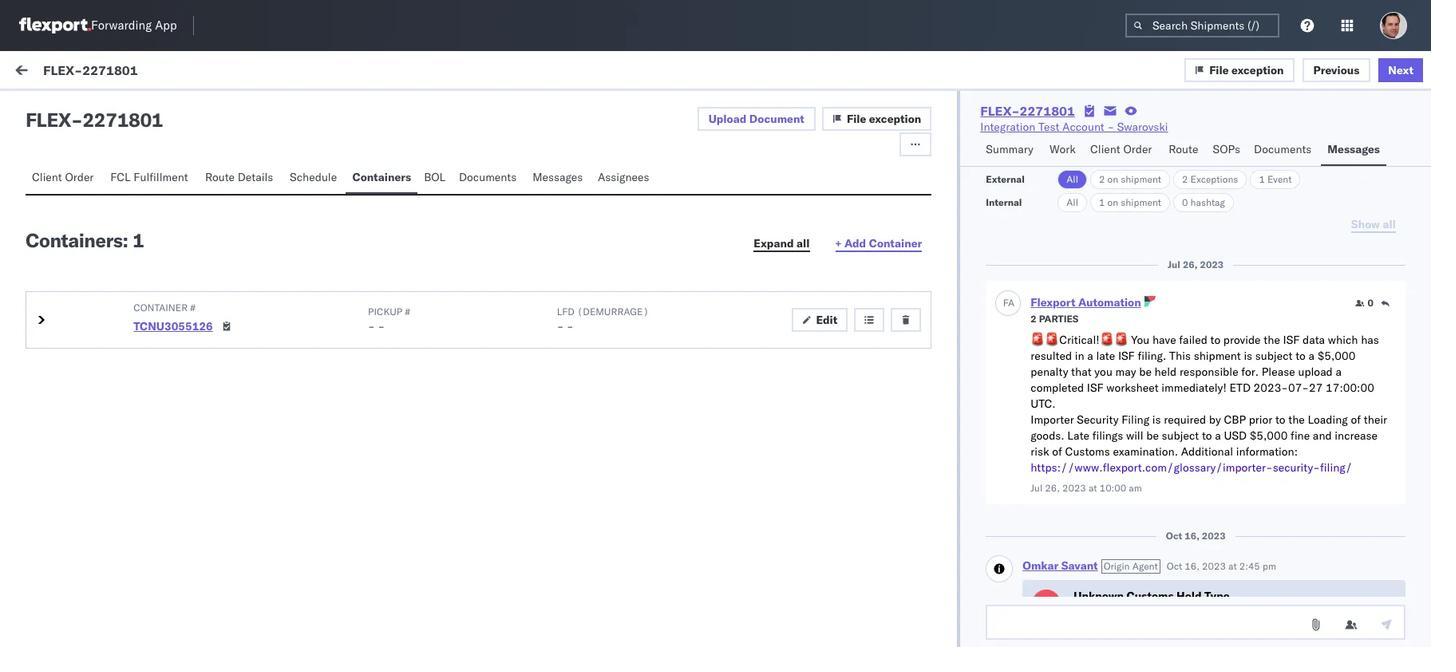 Task type: describe. For each thing, give the bounding box(es) containing it.
omkar left origin
[[1023, 559, 1059, 573]]

security
[[1077, 413, 1119, 427]]

expand all button
[[744, 232, 820, 256]]

item/shipment
[[1166, 138, 1231, 150]]

oct for oct 16, 2023
[[1166, 530, 1183, 542]]

exceptions
[[1191, 173, 1239, 185]]

(0)
[[149, 101, 170, 116]]

1 horizontal spatial exception
[[1232, 63, 1284, 77]]

0 horizontal spatial file
[[847, 112, 867, 126]]

report
[[188, 292, 219, 307]]

fcl fulfillment button
[[104, 163, 199, 194]]

route details
[[205, 170, 273, 184]]

Search Shipments (/) text field
[[1126, 14, 1280, 38]]

2:45
[[1240, 560, 1260, 572]]

2023-
[[1254, 381, 1289, 395]]

0 vertical spatial am
[[54, 292, 69, 307]]

2023, for 4:00
[[525, 277, 556, 292]]

2 for on shipment
[[1099, 173, 1105, 185]]

0 horizontal spatial subject
[[1162, 429, 1199, 443]]

omkar right sender
[[467, 66, 497, 78]]

a right in
[[1088, 349, 1094, 363]]

messages for rightmost messages button
[[1328, 142, 1380, 156]]

1 flex- 458574 from the top
[[1106, 134, 1181, 148]]

0 horizontal spatial container
[[134, 302, 188, 314]]

at inside the 🚨🚨critical!🚨🚨 you have failed to provide the isf data which has resulted in a late isf filing. this shipment is subject to a $5,000 penalty that you may be held responsible for. please upload a completed isf worksheet immediately! etd 2023-07-27 17:00:00 utc. importer security filing is required by cbp prior to the loading of their goods. late filings will be subject to a usd $5,000 fine and increase risk of customs examination. additional information: https://www.flexport.com/glossary/importer-security-filing/ jul 26, 2023 at 10:00 am
[[1089, 482, 1097, 494]]

flex- down 2 on shipment in the right top of the page
[[1106, 206, 1139, 220]]

1 vertical spatial customs
[[1127, 589, 1174, 604]]

1 horizontal spatial documents button
[[1248, 135, 1322, 166]]

forwarding app
[[91, 18, 177, 33]]

a down by
[[1215, 429, 1221, 443]]

all
[[797, 236, 810, 251]]

1 vertical spatial exception
[[869, 112, 922, 126]]

may
[[1116, 365, 1137, 379]]

1 vertical spatial flex-2271801
[[981, 103, 1075, 119]]

filing/
[[1321, 461, 1353, 475]]

2023 for oct 16, 2023 at 2:45 pm
[[1202, 560, 1226, 572]]

1 458574 from the top
[[1139, 134, 1181, 148]]

flex- down filing
[[1106, 438, 1139, 452]]

messaging
[[83, 220, 137, 235]]

completed
[[1031, 381, 1084, 395]]

0 for 0
[[1368, 297, 1374, 309]]

26, for jul 26, 2023
[[1183, 259, 1198, 271]]

filtered
[[357, 65, 396, 80]]

2 resize handle column header from the left
[[768, 133, 788, 647]]

flexport automation button
[[1031, 295, 1141, 310]]

0 horizontal spatial client order button
[[26, 163, 104, 194]]

parties
[[1039, 313, 1079, 325]]

shipment inside the 🚨🚨critical!🚨🚨 you have failed to provide the isf data which has resulted in a late isf filing. this shipment is subject to a $5,000 penalty that you may be held responsible for. please upload a completed isf worksheet immediately! etd 2023-07-27 17:00:00 utc. importer security filing is required by cbp prior to the loading of their goods. late filings will be subject to a usd $5,000 fine and increase risk of customs examination. additional information: https://www.flexport.com/glossary/importer-security-filing/ jul 26, 2023 at 10:00 am
[[1194, 349, 1241, 363]]

sender
[[429, 66, 460, 78]]

oct 26, 2023, 4:00 pm pdt
[[484, 277, 626, 292]]

forwarding app link
[[19, 18, 177, 34]]

tcnu3055126
[[134, 319, 213, 334]]

documents for documents button to the left
[[459, 170, 517, 184]]

have
[[1153, 333, 1177, 347]]

route for route
[[1169, 142, 1199, 156]]

my work
[[16, 61, 87, 84]]

summary button
[[980, 135, 1043, 166]]

next
[[1389, 63, 1414, 77]]

flex- up may
[[1106, 349, 1139, 364]]

2271801 up test
[[1020, 103, 1075, 119]]

data
[[1303, 333, 1325, 347]]

has
[[1361, 333, 1379, 347]]

containers
[[352, 170, 411, 184]]

flex- up 2 on shipment in the right top of the page
[[1106, 134, 1139, 148]]

external for external (3)
[[26, 101, 67, 116]]

1 horizontal spatial client order button
[[1084, 135, 1163, 166]]

0 vertical spatial file exception
[[1210, 63, 1284, 77]]

expand
[[754, 236, 794, 251]]

0 vertical spatial work
[[156, 65, 182, 80]]

app
[[155, 18, 177, 33]]

latent
[[48, 220, 80, 235]]

fulfillment
[[134, 170, 188, 184]]

1366815
[[1139, 349, 1188, 364]]

1 vertical spatial file exception
[[847, 112, 922, 126]]

2023, for 3:30
[[525, 349, 556, 364]]

flex
[[26, 108, 71, 132]]

2023 inside the 🚨🚨critical!🚨🚨 you have failed to provide the isf data which has resulted in a late isf filing. this shipment is subject to a $5,000 penalty that you may be held responsible for. please upload a completed isf worksheet immediately! etd 2023-07-27 17:00:00 utc. importer security filing is required by cbp prior to the loading of their goods. late filings will be subject to a usd $5,000 fine and increase risk of customs examination. additional information: https://www.flexport.com/glossary/importer-security-filing/ jul 26, 2023 at 10:00 am
[[1063, 482, 1086, 494]]

1 up commendation
[[132, 228, 144, 252]]

17:00:00
[[1326, 381, 1375, 395]]

2 inside button
[[1031, 313, 1037, 325]]

(3) for message (3)
[[242, 65, 263, 80]]

2271801 down import
[[83, 108, 163, 132]]

savant down tcnu3055126
[[114, 337, 148, 351]]

flex- up origin
[[1106, 542, 1139, 556]]

26, inside the 🚨🚨critical!🚨🚨 you have failed to provide the isf data which has resulted in a late isf filing. this shipment is subject to a $5,000 penalty that you may be held responsible for. please upload a completed isf worksheet immediately! etd 2023-07-27 17:00:00 utc. importer security filing is required by cbp prior to the loading of their goods. late filings will be subject to a usd $5,000 fine and increase risk of customs examination. additional information: https://www.flexport.com/glossary/importer-security-filing/ jul 26, 2023 at 10:00 am
[[1045, 482, 1060, 494]]

omkar down "filing"
[[77, 337, 111, 351]]

flex- right my
[[43, 62, 82, 78]]

2 for exceptions
[[1182, 173, 1188, 185]]

integration test account - swarovski link
[[981, 119, 1168, 135]]

hold
[[1177, 589, 1202, 604]]

on for 1
[[1108, 196, 1119, 208]]

oct 26, 2023, 3:30 pm pdt
[[484, 349, 626, 364]]

you
[[1131, 333, 1150, 347]]

external for external
[[986, 173, 1025, 185]]

oct for oct 26, 2023, 4:00 pm pdt
[[484, 277, 502, 292]]

previous button
[[1303, 58, 1371, 82]]

omkar savant origin agent
[[1023, 559, 1158, 573]]

0 vertical spatial is
[[1244, 349, 1253, 363]]

1 horizontal spatial isf
[[1118, 349, 1135, 363]]

0 vertical spatial flex-2271801
[[43, 62, 138, 78]]

by
[[1209, 413, 1221, 427]]

omkar savant button
[[1023, 559, 1098, 573]]

summary
[[986, 142, 1034, 156]]

+ add container
[[836, 236, 922, 251]]

0 vertical spatial of
[[1351, 413, 1361, 427]]

| 1 filter applied filtered by:
[[273, 65, 415, 80]]

omkar up comment on the left of page
[[77, 121, 111, 135]]

work for my
[[46, 61, 87, 84]]

0 vertical spatial jul
[[1168, 259, 1181, 271]]

filings
[[1093, 429, 1124, 443]]

please
[[1262, 365, 1296, 379]]

upload document button
[[697, 107, 816, 131]]

0 horizontal spatial messages button
[[526, 163, 592, 194]]

https://www.flexport.com/glossary/importer-security-filing/ link
[[1031, 461, 1353, 475]]

flex- 1366815
[[1106, 349, 1188, 364]]

# for container #
[[190, 302, 196, 314]]

penalty
[[1031, 365, 1069, 379]]

2 parties
[[1031, 313, 1079, 325]]

hashtag
[[1191, 196, 1225, 208]]

0 vertical spatial $5,000
[[1318, 349, 1356, 363]]

0 horizontal spatial client
[[32, 170, 62, 184]]

client order for the right client order "button"
[[1091, 142, 1152, 156]]

risk
[[1031, 445, 1050, 459]]

work for related
[[1142, 138, 1163, 150]]

2 458574 from the top
[[1139, 206, 1181, 220]]

3:30
[[559, 349, 583, 364]]

10:00
[[1100, 482, 1127, 494]]

containers: 1
[[26, 228, 144, 252]]

1 omkar savant from the top
[[77, 121, 148, 135]]

flex- up automation
[[1106, 277, 1139, 292]]

2023 for jul 26, 2023
[[1200, 259, 1224, 271]]

responsible
[[1180, 365, 1239, 379]]

a down data
[[1309, 349, 1315, 363]]

work button
[[1043, 135, 1084, 166]]

savant down fcl in the top of the page
[[114, 193, 148, 207]]

unknown customs hold type
[[1074, 589, 1230, 604]]

unknown
[[1074, 589, 1124, 604]]

0 vertical spatial the
[[1264, 333, 1280, 347]]

worksheet
[[1107, 381, 1159, 395]]

26, for oct 26, 2023, 4:00 pm pdt
[[505, 277, 522, 292]]

route details button
[[199, 163, 283, 194]]

1854269
[[1139, 277, 1188, 292]]

morale!
[[302, 292, 341, 307]]

event
[[1268, 173, 1292, 185]]

failed
[[1179, 333, 1208, 347]]

savant up unknown
[[1062, 559, 1098, 573]]

all button for 2
[[1058, 170, 1087, 189]]

pickup
[[368, 306, 402, 318]]

cbp
[[1224, 413, 1246, 427]]

customs inside the 🚨🚨critical!🚨🚨 you have failed to provide the isf data which has resulted in a late isf filing. this shipment is subject to a $5,000 penalty that you may be held responsible for. please upload a completed isf worksheet immediately! etd 2023-07-27 17:00:00 utc. importer security filing is required by cbp prior to the loading of their goods. late filings will be subject to a usd $5,000 fine and increase risk of customs examination. additional information: https://www.flexport.com/glossary/importer-security-filing/ jul 26, 2023 at 10:00 am
[[1066, 445, 1110, 459]]

1 vertical spatial of
[[1052, 445, 1063, 459]]

to up additional
[[1202, 429, 1212, 443]]

f
[[1003, 297, 1008, 309]]

route button
[[1163, 135, 1207, 166]]

pdt for oct 26, 2023, 4:00 pm pdt
[[606, 277, 626, 292]]

improve
[[235, 292, 275, 307]]

oct 16, 2023
[[1166, 530, 1226, 542]]

3 flex- 458574 from the top
[[1106, 438, 1181, 452]]

all for 1
[[1067, 196, 1079, 208]]

etd
[[1230, 381, 1251, 395]]

internal (0) button
[[101, 94, 179, 125]]

2271801 down 'forwarding'
[[82, 62, 138, 78]]

by:
[[399, 65, 415, 80]]

upload
[[1298, 365, 1333, 379]]

which
[[1328, 333, 1358, 347]]

flex- up integration
[[981, 103, 1020, 119]]

(demurrage)
[[577, 306, 649, 318]]

swarovski
[[1118, 120, 1168, 134]]



Task type: vqa. For each thing, say whether or not it's contained in the screenshot.
the rightmost "*"
no



Task type: locate. For each thing, give the bounding box(es) containing it.
0 vertical spatial exception
[[1232, 63, 1284, 77]]

filing
[[1122, 413, 1150, 427]]

oct left the 3:30
[[484, 349, 502, 364]]

1 vertical spatial am
[[1129, 482, 1142, 494]]

0 horizontal spatial exception
[[869, 112, 922, 126]]

(3) down 'my work'
[[70, 101, 91, 116]]

be down flex- 1366815
[[1139, 365, 1152, 379]]

1 horizontal spatial flex-2271801
[[981, 103, 1075, 119]]

(3) left |
[[242, 65, 263, 80]]

1 vertical spatial external
[[986, 173, 1025, 185]]

0
[[1182, 196, 1188, 208], [1368, 297, 1374, 309]]

1 pm from the top
[[586, 277, 603, 292]]

0 vertical spatial container
[[869, 236, 922, 251]]

internal inside 'button'
[[107, 101, 146, 116]]

a up 17:00:00
[[1336, 365, 1342, 379]]

(3) inside button
[[70, 101, 91, 116]]

1 horizontal spatial 2
[[1099, 173, 1105, 185]]

26, left 4:00
[[505, 277, 522, 292]]

1 vertical spatial work
[[1142, 138, 1163, 150]]

1 vertical spatial all
[[1067, 196, 1079, 208]]

0 vertical spatial client order
[[1091, 142, 1152, 156]]

1 vertical spatial route
[[205, 170, 235, 184]]

sops
[[1213, 142, 1241, 156]]

containers button
[[346, 163, 418, 194]]

increase
[[1335, 429, 1378, 443]]

at left the 2:45
[[1229, 560, 1237, 572]]

2 flex- 458574 from the top
[[1106, 206, 1181, 220]]

1 horizontal spatial the
[[1289, 413, 1305, 427]]

isf up may
[[1118, 349, 1135, 363]]

1 left "event"
[[1259, 173, 1265, 185]]

on for 2
[[1108, 173, 1119, 185]]

client down comment on the left of page
[[32, 170, 62, 184]]

pm for 3:30
[[586, 349, 603, 364]]

0 vertical spatial 0
[[1182, 196, 1188, 208]]

0 horizontal spatial (3)
[[70, 101, 91, 116]]

1 vertical spatial be
[[1147, 429, 1159, 443]]

to down data
[[1296, 349, 1306, 363]]

1 horizontal spatial client
[[1091, 142, 1121, 156]]

0 horizontal spatial customs
[[1066, 445, 1110, 459]]

documents right bol button
[[459, 170, 517, 184]]

2 exceptions
[[1182, 173, 1239, 185]]

2 all button from the top
[[1058, 193, 1087, 212]]

customs down late
[[1066, 445, 1110, 459]]

0 horizontal spatial at
[[1089, 482, 1097, 494]]

commendation
[[110, 292, 185, 307]]

oct for oct 26, 2023, 3:30 pm pdt
[[484, 349, 502, 364]]

0 inside button
[[1368, 297, 1374, 309]]

type
[[1205, 589, 1230, 604]]

0 vertical spatial route
[[1169, 142, 1199, 156]]

route for route details
[[205, 170, 235, 184]]

0 button
[[1356, 297, 1374, 310]]

26, left the 3:30
[[505, 349, 522, 364]]

jul
[[1168, 259, 1181, 271], [1031, 482, 1043, 494]]

assignees button
[[592, 163, 659, 194]]

4 resize handle column header from the left
[[1391, 133, 1410, 647]]

omkar savant for latent
[[77, 193, 148, 207]]

container #
[[134, 302, 196, 314]]

details
[[238, 170, 273, 184]]

4 flex- 458574 from the top
[[1106, 542, 1181, 556]]

to right the prior on the bottom right of page
[[1276, 413, 1286, 427]]

information:
[[1236, 445, 1298, 459]]

1 horizontal spatial work
[[1050, 142, 1076, 156]]

0 vertical spatial messages
[[1328, 142, 1380, 156]]

0 for 0 hashtag
[[1182, 196, 1188, 208]]

client order for left client order "button"
[[32, 170, 94, 184]]

2 vertical spatial omkar savant
[[77, 337, 148, 351]]

2 2023, from the top
[[525, 349, 556, 364]]

a
[[1008, 297, 1015, 309]]

1 horizontal spatial subject
[[1256, 349, 1293, 363]]

external (3)
[[26, 101, 91, 116]]

security-
[[1273, 461, 1321, 475]]

2023, left 4:00
[[525, 277, 556, 292]]

applied
[[316, 65, 353, 80]]

work down swarovski
[[1142, 138, 1163, 150]]

flex-
[[43, 62, 82, 78], [981, 103, 1020, 119], [1106, 134, 1139, 148], [1106, 206, 1139, 220], [1106, 277, 1139, 292], [1106, 349, 1139, 364], [1106, 438, 1139, 452], [1106, 542, 1139, 556]]

container inside button
[[869, 236, 922, 251]]

savant down internal (0)
[[114, 121, 148, 135]]

1 vertical spatial 2023,
[[525, 349, 556, 364]]

2 pm from the top
[[586, 349, 603, 364]]

1 vertical spatial order
[[65, 170, 94, 184]]

2 horizontal spatial 2
[[1182, 173, 1188, 185]]

this
[[1170, 349, 1191, 363]]

1 horizontal spatial route
[[1169, 142, 1199, 156]]

2 vertical spatial isf
[[1087, 381, 1104, 395]]

0 vertical spatial client
[[1091, 142, 1121, 156]]

additional
[[1181, 445, 1234, 459]]

2 omkar savant from the top
[[77, 193, 148, 207]]

container up tcnu3055126 'button'
[[134, 302, 188, 314]]

be
[[1139, 365, 1152, 379], [1147, 429, 1159, 443]]

flexport
[[1031, 295, 1076, 310]]

flex- 458574 up 2 on shipment in the right top of the page
[[1106, 134, 1181, 148]]

flex- 1854269
[[1106, 277, 1188, 292]]

external inside button
[[26, 101, 67, 116]]

0 vertical spatial isf
[[1283, 333, 1300, 347]]

1 vertical spatial pdt
[[606, 349, 626, 364]]

None text field
[[986, 605, 1406, 640]]

2023 up oct 16, 2023 at 2:45 pm
[[1202, 530, 1226, 542]]

savant
[[500, 66, 531, 78], [114, 121, 148, 135], [114, 193, 148, 207], [114, 337, 148, 351], [1062, 559, 1098, 573]]

shipment down 2 on shipment in the right top of the page
[[1121, 196, 1162, 208]]

1 horizontal spatial is
[[1244, 349, 1253, 363]]

1 vertical spatial documents
[[459, 170, 517, 184]]

am
[[54, 292, 69, 307], [1129, 482, 1142, 494]]

flex- 458574 up https://www.flexport.com/glossary/importer-
[[1106, 438, 1181, 452]]

0 horizontal spatial isf
[[1087, 381, 1104, 395]]

1 all button from the top
[[1058, 170, 1087, 189]]

26, down risk
[[1045, 482, 1060, 494]]

documents for documents button to the right
[[1254, 142, 1312, 156]]

oct up oct 16, 2023 at 2:45 pm
[[1166, 530, 1183, 542]]

edit button
[[792, 308, 848, 332]]

1 vertical spatial subject
[[1162, 429, 1199, 443]]

pdt
[[606, 277, 626, 292], [606, 349, 626, 364]]

1 16, from the top
[[1185, 530, 1200, 542]]

1 pdt from the top
[[606, 277, 626, 292]]

oct right agent at right
[[1167, 560, 1183, 572]]

+ add container button
[[826, 232, 932, 256]]

container right add
[[869, 236, 922, 251]]

fcl
[[110, 170, 131, 184]]

1 vertical spatial container
[[134, 302, 188, 314]]

pm for 4:00
[[586, 277, 603, 292]]

1 2023, from the top
[[525, 277, 556, 292]]

1 all from the top
[[1067, 173, 1079, 185]]

to right failed on the right
[[1211, 333, 1221, 347]]

0 horizontal spatial order
[[65, 170, 94, 184]]

0 vertical spatial at
[[1089, 482, 1097, 494]]

1 horizontal spatial of
[[1351, 413, 1361, 427]]

3 resize handle column header from the left
[[1080, 133, 1099, 647]]

documents button right bol
[[453, 163, 526, 194]]

26, for oct 26, 2023, 3:30 pm pdt
[[505, 349, 522, 364]]

+
[[836, 236, 842, 251]]

test.
[[140, 220, 163, 235]]

file down search shipments (/) text field on the top right of the page
[[1210, 63, 1229, 77]]

# for pickup # - -
[[405, 306, 410, 318]]

(3)
[[242, 65, 263, 80], [70, 101, 91, 116]]

0 vertical spatial all button
[[1058, 170, 1087, 189]]

1 horizontal spatial internal
[[986, 196, 1022, 208]]

2 left parties
[[1031, 313, 1037, 325]]

am right the 10:00 in the right of the page
[[1129, 482, 1142, 494]]

message (3)
[[195, 65, 263, 80]]

omkar
[[467, 66, 497, 78], [77, 121, 111, 135], [77, 193, 111, 207], [77, 337, 111, 351], [1023, 559, 1059, 573]]

0 horizontal spatial of
[[1052, 445, 1063, 459]]

2 16, from the top
[[1185, 560, 1200, 572]]

omkar savant down internal (0)
[[77, 121, 148, 135]]

1 vertical spatial internal
[[986, 196, 1022, 208]]

2 on from the top
[[1108, 196, 1119, 208]]

i
[[48, 292, 51, 307]]

client order down comment on the left of page
[[32, 170, 94, 184]]

shipment up responsible
[[1194, 349, 1241, 363]]

0 up has
[[1368, 297, 1374, 309]]

oct for oct 16, 2023 at 2:45 pm
[[1167, 560, 1183, 572]]

2023, left the 3:30
[[525, 349, 556, 364]]

shipment for 1 on shipment
[[1121, 196, 1162, 208]]

late
[[1097, 349, 1116, 363]]

my
[[16, 61, 41, 84]]

route
[[1169, 142, 1199, 156], [205, 170, 235, 184]]

1 horizontal spatial #
[[405, 306, 410, 318]]

26,
[[1183, 259, 1198, 271], [505, 277, 522, 292], [505, 349, 522, 364], [1045, 482, 1060, 494]]

external
[[26, 101, 67, 116], [986, 173, 1025, 185]]

0 horizontal spatial file exception
[[847, 112, 922, 126]]

documents button
[[1248, 135, 1322, 166], [453, 163, 526, 194]]

1 vertical spatial messages
[[533, 170, 583, 184]]

file exception
[[1210, 63, 1284, 77], [847, 112, 922, 126]]

external (3) button
[[19, 94, 101, 125]]

1 vertical spatial 0
[[1368, 297, 1374, 309]]

schedule
[[290, 170, 337, 184]]

bol button
[[418, 163, 453, 194]]

0 vertical spatial subject
[[1256, 349, 1293, 363]]

pdt for oct 26, 2023, 3:30 pm pdt
[[606, 349, 626, 364]]

client order down swarovski
[[1091, 142, 1152, 156]]

resize handle column header
[[457, 133, 476, 647], [768, 133, 788, 647], [1080, 133, 1099, 647], [1391, 133, 1410, 647]]

client down account
[[1091, 142, 1121, 156]]

in
[[1075, 349, 1085, 363]]

work
[[46, 61, 87, 84], [1142, 138, 1163, 150]]

jul up 1854269
[[1168, 259, 1181, 271]]

2 up 1 on shipment
[[1099, 173, 1105, 185]]

their
[[1364, 413, 1388, 427]]

# up tcnu3055126
[[190, 302, 196, 314]]

fine
[[1291, 429, 1310, 443]]

isf down you
[[1087, 381, 1104, 395]]

savant right sender
[[500, 66, 531, 78]]

am right i in the left of the page
[[54, 292, 69, 307]]

add
[[845, 236, 866, 251]]

1 horizontal spatial order
[[1124, 142, 1152, 156]]

pm right 4:00
[[586, 277, 603, 292]]

route inside button
[[205, 170, 235, 184]]

on down 2 on shipment in the right top of the page
[[1108, 196, 1119, 208]]

utc.
[[1031, 397, 1056, 411]]

of
[[1351, 413, 1361, 427], [1052, 445, 1063, 459]]

2 down route button
[[1182, 173, 1188, 185]]

0 vertical spatial 16,
[[1185, 530, 1200, 542]]

order down comment on the left of page
[[65, 170, 94, 184]]

1 vertical spatial work
[[1050, 142, 1076, 156]]

held
[[1155, 365, 1177, 379]]

shipment
[[1121, 173, 1162, 185], [1121, 196, 1162, 208], [1194, 349, 1241, 363]]

1 horizontal spatial client order
[[1091, 142, 1152, 156]]

test
[[1039, 120, 1060, 134]]

to right report
[[222, 292, 232, 307]]

route left details
[[205, 170, 235, 184]]

0 vertical spatial customs
[[1066, 445, 1110, 459]]

# right the pickup
[[405, 306, 410, 318]]

isf left data
[[1283, 333, 1300, 347]]

0 vertical spatial order
[[1124, 142, 1152, 156]]

🚨🚨critical!🚨🚨
[[1031, 333, 1129, 347]]

0 horizontal spatial internal
[[107, 101, 146, 116]]

am inside the 🚨🚨critical!🚨🚨 you have failed to provide the isf data which has resulted in a late isf filing. this shipment is subject to a $5,000 penalty that you may be held responsible for. please upload a completed isf worksheet immediately! etd 2023-07-27 17:00:00 utc. importer security filing is required by cbp prior to the loading of their goods. late filings will be subject to a usd $5,000 fine and increase risk of customs examination. additional information: https://www.flexport.com/glossary/importer-security-filing/ jul 26, 2023 at 10:00 am
[[1129, 482, 1142, 494]]

0 horizontal spatial #
[[190, 302, 196, 314]]

pdt down lfd (demurrage) - -
[[606, 349, 626, 364]]

the
[[1264, 333, 1280, 347], [1289, 413, 1305, 427]]

16, up hold
[[1185, 560, 1200, 572]]

1 horizontal spatial at
[[1229, 560, 1237, 572]]

shipment for 2 on shipment
[[1121, 173, 1162, 185]]

flex - 2271801
[[26, 108, 163, 132]]

0 horizontal spatial external
[[26, 101, 67, 116]]

0 horizontal spatial jul
[[1031, 482, 1043, 494]]

internal for internal
[[986, 196, 1022, 208]]

0 vertical spatial pdt
[[606, 277, 626, 292]]

3 omkar savant from the top
[[77, 337, 148, 351]]

1
[[279, 65, 286, 80], [1259, 173, 1265, 185], [1099, 196, 1105, 208], [132, 228, 144, 252]]

16, for oct 16, 2023 at 2:45 pm
[[1185, 560, 1200, 572]]

1 horizontal spatial customs
[[1127, 589, 1174, 604]]

0 vertical spatial file
[[1210, 63, 1229, 77]]

order for the right client order "button"
[[1124, 142, 1152, 156]]

2023 for oct 16, 2023
[[1202, 530, 1226, 542]]

jul down risk
[[1031, 482, 1043, 494]]

be up examination.
[[1147, 429, 1159, 443]]

1 horizontal spatial $5,000
[[1318, 349, 1356, 363]]

1 vertical spatial omkar savant
[[77, 193, 148, 207]]

messages
[[1328, 142, 1380, 156], [533, 170, 583, 184]]

4 458574 from the top
[[1139, 542, 1181, 556]]

2023 left the 10:00 in the right of the page
[[1063, 482, 1086, 494]]

client order
[[1091, 142, 1152, 156], [32, 170, 94, 184]]

1 horizontal spatial jul
[[1168, 259, 1181, 271]]

0 vertical spatial pm
[[586, 277, 603, 292]]

0 vertical spatial external
[[26, 101, 67, 116]]

1 on shipment
[[1099, 196, 1162, 208]]

flex-2271801 up integration
[[981, 103, 1075, 119]]

all button for 1
[[1058, 193, 1087, 212]]

required
[[1164, 413, 1206, 427]]

flex- 458574 down 2 on shipment in the right top of the page
[[1106, 206, 1181, 220]]

all for 2
[[1067, 173, 1079, 185]]

a right "filing"
[[101, 292, 107, 307]]

1 horizontal spatial container
[[869, 236, 922, 251]]

2 all from the top
[[1067, 196, 1079, 208]]

(3) for external (3)
[[70, 101, 91, 116]]

1 horizontal spatial messages button
[[1322, 135, 1387, 166]]

of up "increase"
[[1351, 413, 1361, 427]]

at left the 10:00 in the right of the page
[[1089, 482, 1097, 494]]

0 horizontal spatial the
[[1264, 333, 1280, 347]]

1 resize handle column header from the left
[[457, 133, 476, 647]]

2023,
[[525, 277, 556, 292], [525, 349, 556, 364]]

internal (0)
[[107, 101, 170, 116]]

of right risk
[[1052, 445, 1063, 459]]

messages for messages button to the left
[[533, 170, 583, 184]]

containers:
[[26, 228, 128, 252]]

subject down the required
[[1162, 429, 1199, 443]]

0 horizontal spatial $5,000
[[1250, 429, 1288, 443]]

1 on from the top
[[1108, 173, 1119, 185]]

0 hashtag
[[1182, 196, 1225, 208]]

2 pdt from the top
[[606, 349, 626, 364]]

subject up please
[[1256, 349, 1293, 363]]

schedule button
[[283, 163, 346, 194]]

jul inside the 🚨🚨critical!🚨🚨 you have failed to provide the isf data which has resulted in a late isf filing. this shipment is subject to a $5,000 penalty that you may be held responsible for. please upload a completed isf worksheet immediately! etd 2023-07-27 17:00:00 utc. importer security filing is required by cbp prior to the loading of their goods. late filings will be subject to a usd $5,000 fine and increase risk of customs examination. additional information: https://www.flexport.com/glossary/importer-security-filing/ jul 26, 2023 at 10:00 am
[[1031, 482, 1043, 494]]

0 horizontal spatial client order
[[32, 170, 94, 184]]

file right document
[[847, 112, 867, 126]]

order for left client order "button"
[[65, 170, 94, 184]]

$5,000 down 'which'
[[1318, 349, 1356, 363]]

1 vertical spatial is
[[1153, 413, 1161, 427]]

0 horizontal spatial documents button
[[453, 163, 526, 194]]

filing
[[72, 292, 98, 307]]

0 horizontal spatial flex-2271801
[[43, 62, 138, 78]]

is up for.
[[1244, 349, 1253, 363]]

1 horizontal spatial work
[[1142, 138, 1163, 150]]

immediately!
[[1162, 381, 1227, 395]]

16, for oct 16, 2023
[[1185, 530, 1200, 542]]

internal for internal (0)
[[107, 101, 146, 116]]

account
[[1063, 120, 1105, 134]]

# inside pickup # - -
[[405, 306, 410, 318]]

messages button
[[1322, 135, 1387, 166], [526, 163, 592, 194]]

1 vertical spatial $5,000
[[1250, 429, 1288, 443]]

0 vertical spatial be
[[1139, 365, 1152, 379]]

external down summary button in the top of the page
[[986, 173, 1025, 185]]

2023 up type
[[1202, 560, 1226, 572]]

0 horizontal spatial work
[[156, 65, 182, 80]]

1 down 2 on shipment in the right top of the page
[[1099, 196, 1105, 208]]

2 horizontal spatial isf
[[1283, 333, 1300, 347]]

1 right |
[[279, 65, 286, 80]]

26, up 1854269
[[1183, 259, 1198, 271]]

1 vertical spatial isf
[[1118, 349, 1135, 363]]

omkar up latent messaging test.
[[77, 193, 111, 207]]

omkar savant
[[77, 121, 148, 135], [77, 193, 148, 207], [77, 337, 148, 351]]

1 vertical spatial jul
[[1031, 482, 1043, 494]]

2023 down hashtag
[[1200, 259, 1224, 271]]

internal left (0)
[[107, 101, 146, 116]]

0 vertical spatial internal
[[107, 101, 146, 116]]

late
[[1068, 429, 1090, 443]]

route up 2 exceptions
[[1169, 142, 1199, 156]]

the up 'fine' at bottom
[[1289, 413, 1305, 427]]

0 vertical spatial documents
[[1254, 142, 1312, 156]]

integration test account - swarovski
[[981, 120, 1168, 134]]

customs down agent at right
[[1127, 589, 1174, 604]]

the right provide
[[1264, 333, 1280, 347]]

2 vertical spatial shipment
[[1194, 349, 1241, 363]]

flexport. image
[[19, 18, 91, 34]]

route inside button
[[1169, 142, 1199, 156]]

omkar savant for oct 26, 2023, 3:30 pm pdt
[[77, 337, 148, 351]]

documents up "event"
[[1254, 142, 1312, 156]]

3 458574 from the top
[[1139, 438, 1181, 452]]

1 horizontal spatial file
[[1210, 63, 1229, 77]]

flex- 458574 up agent at right
[[1106, 542, 1181, 556]]

that
[[1071, 365, 1092, 379]]



